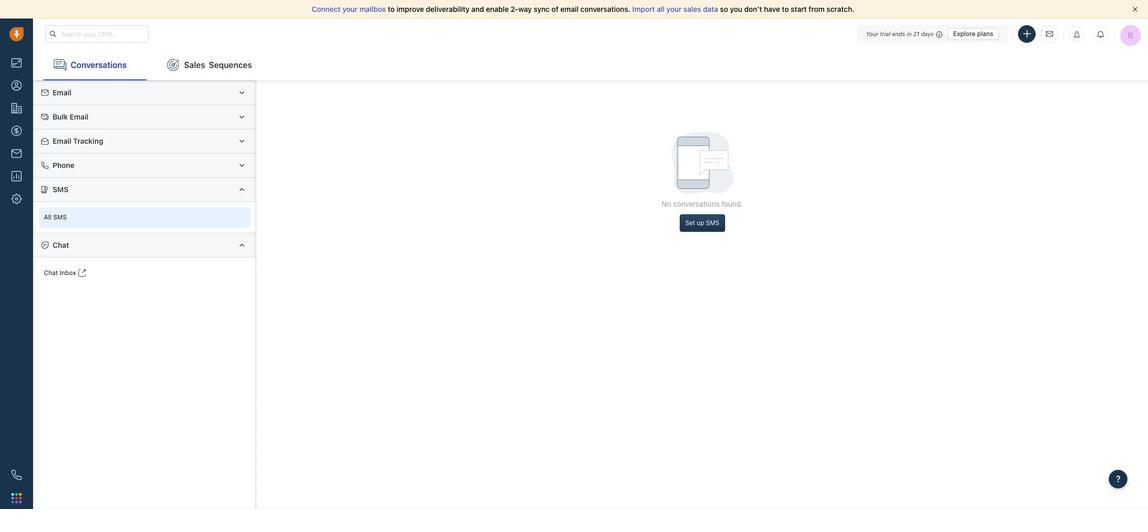 Task type: vqa. For each thing, say whether or not it's contained in the screenshot.
Generate more leads
no



Task type: describe. For each thing, give the bounding box(es) containing it.
2-
[[511, 5, 519, 13]]

email for email
[[53, 88, 71, 97]]

explore plans link
[[948, 28, 1000, 40]]

enable
[[486, 5, 509, 13]]

set up sms
[[686, 219, 720, 227]]

bulk
[[53, 112, 68, 121]]

send email image
[[1047, 30, 1054, 38]]

21
[[914, 30, 920, 37]]

1 your from the left
[[343, 5, 358, 13]]

sales
[[184, 60, 205, 69]]

sales
[[684, 5, 702, 13]]

mailbox
[[360, 5, 386, 13]]

improve
[[397, 5, 424, 13]]

found.
[[722, 200, 743, 208]]

what's new image
[[1074, 31, 1081, 38]]

and
[[472, 5, 484, 13]]

up
[[697, 219, 705, 227]]

1 vertical spatial email
[[70, 112, 88, 121]]

explore
[[954, 30, 976, 37]]

freshworks switcher image
[[11, 494, 22, 504]]

plans
[[978, 30, 994, 37]]

explore plans
[[954, 30, 994, 37]]

conversations link
[[43, 50, 147, 81]]

connect your mailbox link
[[312, 5, 388, 13]]

set
[[686, 219, 696, 227]]

in
[[907, 30, 912, 37]]

sms inside button
[[706, 219, 720, 227]]

start
[[791, 5, 807, 13]]

email tracking
[[53, 137, 103, 146]]

connect your mailbox to improve deliverability and enable 2-way sync of email conversations. import all your sales data so you don't have to start from scratch.
[[312, 5, 855, 13]]

have
[[764, 5, 781, 13]]

data
[[703, 5, 719, 13]]

tracking
[[73, 137, 103, 146]]

all
[[657, 5, 665, 13]]

chat for chat
[[53, 241, 69, 250]]

all sms link
[[39, 207, 251, 228]]

connect
[[312, 5, 341, 13]]

inbox
[[60, 270, 76, 277]]

2 to from the left
[[782, 5, 789, 13]]

bulk email
[[53, 112, 88, 121]]

your trial ends in 21 days
[[867, 30, 934, 37]]

conversations
[[71, 60, 127, 69]]



Task type: locate. For each thing, give the bounding box(es) containing it.
import all your sales data link
[[633, 5, 720, 13]]

phone
[[53, 161, 75, 170]]

sms down phone
[[53, 185, 68, 194]]

import
[[633, 5, 655, 13]]

days
[[922, 30, 934, 37]]

phone element
[[6, 466, 27, 486]]

sms right the "all"
[[53, 214, 67, 222]]

your right all
[[667, 5, 682, 13]]

sales sequences
[[184, 60, 252, 69]]

email up phone
[[53, 137, 71, 146]]

to left start
[[782, 5, 789, 13]]

email right bulk at the left of the page
[[70, 112, 88, 121]]

chat
[[53, 241, 69, 250], [44, 270, 58, 277]]

you
[[730, 5, 743, 13]]

to
[[388, 5, 395, 13], [782, 5, 789, 13]]

sequences
[[209, 60, 252, 69]]

no
[[662, 200, 672, 208]]

sms right up
[[706, 219, 720, 227]]

0 horizontal spatial your
[[343, 5, 358, 13]]

so
[[720, 5, 729, 13]]

way
[[519, 5, 532, 13]]

chat inbox link
[[39, 263, 251, 284]]

ends
[[893, 30, 906, 37]]

0 vertical spatial email
[[53, 88, 71, 97]]

2 your from the left
[[667, 5, 682, 13]]

sms inside 'link'
[[53, 214, 67, 222]]

all sms
[[44, 214, 67, 222]]

1 horizontal spatial your
[[667, 5, 682, 13]]

2 vertical spatial email
[[53, 137, 71, 146]]

email for email tracking
[[53, 137, 71, 146]]

sms
[[53, 185, 68, 194], [53, 214, 67, 222], [706, 219, 720, 227]]

chat left inbox on the bottom of page
[[44, 270, 58, 277]]

to right mailbox
[[388, 5, 395, 13]]

set up sms button
[[680, 215, 725, 232]]

all
[[44, 214, 52, 222]]

email
[[561, 5, 579, 13]]

sales sequences link
[[157, 50, 263, 81]]

chat inbox
[[44, 270, 76, 277]]

tab list containing conversations
[[33, 50, 1149, 81]]

your
[[867, 30, 879, 37]]

0 vertical spatial chat
[[53, 241, 69, 250]]

no conversations found.
[[662, 200, 743, 208]]

don't
[[745, 5, 763, 13]]

conversations.
[[581, 5, 631, 13]]

from
[[809, 5, 825, 13]]

tab list
[[33, 50, 1149, 81]]

1 vertical spatial chat
[[44, 270, 58, 277]]

phone image
[[11, 471, 22, 481]]

1 to from the left
[[388, 5, 395, 13]]

close image
[[1133, 7, 1138, 12]]

email
[[53, 88, 71, 97], [70, 112, 88, 121], [53, 137, 71, 146]]

sync
[[534, 5, 550, 13]]

conversations
[[674, 200, 720, 208]]

0 horizontal spatial to
[[388, 5, 395, 13]]

trial
[[881, 30, 891, 37]]

email up bulk at the left of the page
[[53, 88, 71, 97]]

deliverability
[[426, 5, 470, 13]]

1 horizontal spatial to
[[782, 5, 789, 13]]

chat up chat inbox
[[53, 241, 69, 250]]

chat for chat inbox
[[44, 270, 58, 277]]

scratch.
[[827, 5, 855, 13]]

your
[[343, 5, 358, 13], [667, 5, 682, 13]]

your left mailbox
[[343, 5, 358, 13]]

Search your CRM... text field
[[45, 25, 149, 43]]

of
[[552, 5, 559, 13]]



